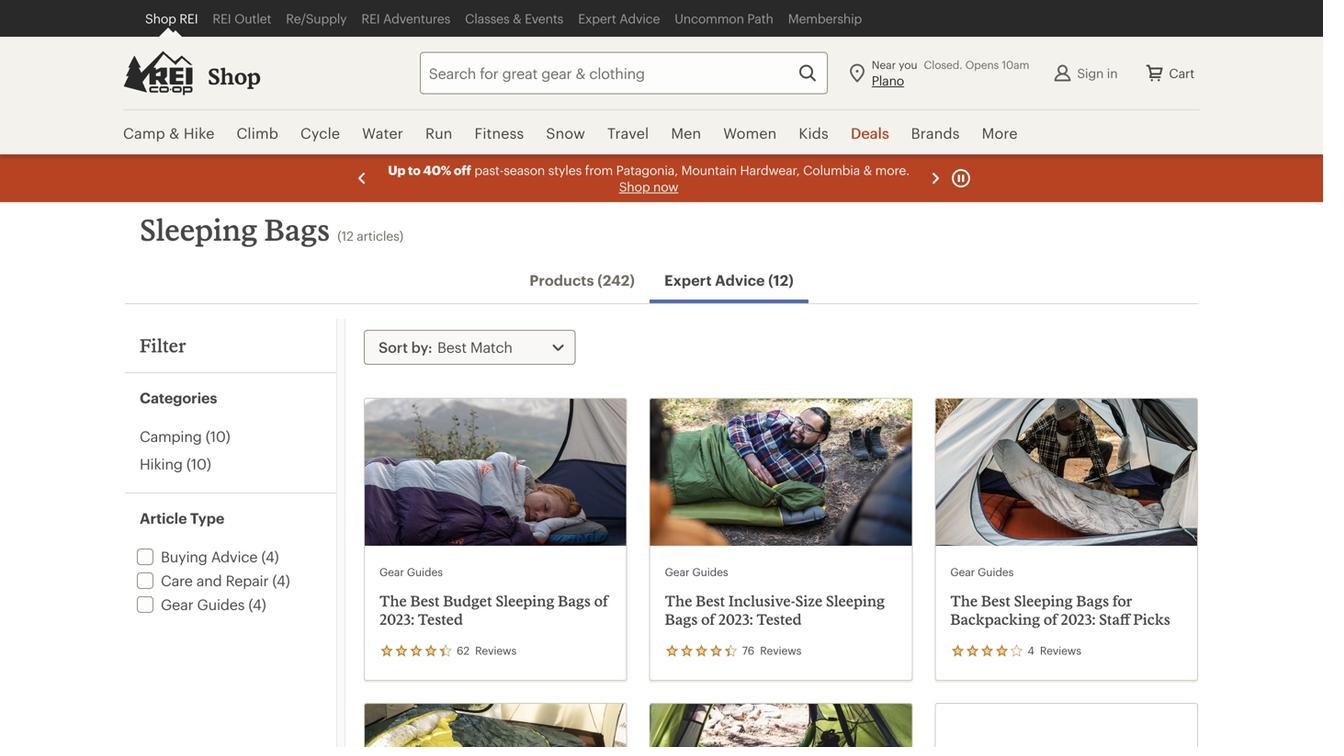 Task type: vqa. For each thing, say whether or not it's contained in the screenshot.
62 on the left of page
yes



Task type: locate. For each thing, give the bounding box(es) containing it.
advice up repair on the left bottom of page
[[211, 548, 257, 565]]

sign
[[1077, 66, 1104, 80]]

events
[[525, 11, 563, 26]]

expert inside button
[[664, 272, 712, 289]]

1 vertical spatial (10)
[[186, 455, 211, 472]]

(4) up repair on the left bottom of page
[[261, 548, 279, 565]]

0 horizontal spatial shop
[[145, 11, 176, 26]]

advice for expert advice
[[619, 11, 660, 26]]

2 the from the left
[[665, 592, 692, 610]]

2 best from the left
[[696, 592, 725, 610]]

path
[[747, 11, 773, 26]]

2 horizontal spatial best
[[981, 592, 1011, 610]]

guides up the best budget sleeping bags of 2023: tested on the left bottom of the page
[[407, 565, 443, 579]]

shop inside the up to 40% off past-season styles from patagonia, mountain hardwear, columbia & more. shop now
[[619, 179, 650, 194]]

guides up the best inclusive-size sleeping bags of 2023: tested
[[692, 565, 728, 579]]

advice up search for great gear & clothing text box
[[619, 11, 660, 26]]

1 horizontal spatial gear guides
[[665, 565, 728, 579]]

0 horizontal spatial gear guides
[[379, 565, 443, 579]]

2 horizontal spatial shop
[[619, 179, 650, 194]]

gear guides up the best inclusive-size sleeping bags of 2023: tested
[[665, 565, 728, 579]]

None field
[[420, 52, 828, 94]]

gear for the best sleeping bags for backpacking of 2023: staff picks
[[950, 565, 975, 579]]

1 horizontal spatial expert
[[664, 272, 712, 289]]

the inside the best inclusive-size sleeping bags of 2023: tested
[[665, 592, 692, 610]]

reviews for budget
[[475, 644, 517, 657]]

advice for expert advice (12)
[[715, 272, 765, 289]]

2 tested from the left
[[756, 611, 802, 628]]

bags inside the best budget sleeping bags of 2023: tested
[[558, 592, 591, 610]]

(10) down camping (10)
[[186, 455, 211, 472]]

1 horizontal spatial advice
[[619, 11, 660, 26]]

2 vertical spatial &
[[863, 163, 872, 177]]

3 2023: from the left
[[1061, 611, 1096, 628]]

hike
[[184, 125, 215, 141]]

fitness button
[[464, 110, 535, 156]]

reviews right 76
[[760, 644, 802, 657]]

0 horizontal spatial of
[[594, 592, 608, 610]]

climb
[[237, 125, 278, 141]]

1 horizontal spatial shop
[[208, 63, 261, 89]]

1 horizontal spatial tested
[[756, 611, 802, 628]]

shop link
[[208, 62, 261, 90]]

styles
[[548, 163, 582, 177]]

kids button
[[788, 110, 840, 156]]

none search field inside shop banner
[[387, 52, 828, 94]]

0 horizontal spatial reviews
[[475, 644, 517, 657]]

2 reviews from the left
[[760, 644, 802, 657]]

the for the best inclusive-size sleeping bags of 2023: tested
[[665, 592, 692, 610]]

advice
[[619, 11, 660, 26], [715, 272, 765, 289], [211, 548, 257, 565]]

2023: inside the best sleeping bags for backpacking of 2023: staff picks
[[1061, 611, 1096, 628]]

expert
[[578, 11, 616, 26], [664, 272, 712, 289]]

shop
[[145, 11, 176, 26], [208, 63, 261, 89], [619, 179, 650, 194]]

2 horizontal spatial rei
[[361, 11, 380, 26]]

snow
[[546, 125, 585, 141]]

None search field
[[387, 52, 828, 94]]

shop down "rei outlet" link
[[208, 63, 261, 89]]

0 vertical spatial &
[[513, 11, 522, 26]]

3 rei from the left
[[361, 11, 380, 26]]

of inside the best inclusive-size sleeping bags of 2023: tested
[[701, 611, 715, 628]]

2 horizontal spatial the
[[950, 592, 978, 610]]

shop rei link
[[138, 0, 205, 37]]

tested
[[418, 611, 463, 628], [756, 611, 802, 628]]

staff
[[1099, 611, 1130, 628]]

3 reviews from the left
[[1040, 644, 1081, 657]]

(10) right "camping" link
[[206, 428, 230, 445]]

cart link
[[1132, 51, 1205, 95]]

products
[[529, 272, 594, 289]]

& inside dropdown button
[[169, 125, 180, 141]]

products (242) button
[[515, 261, 650, 300]]

guides up backpacking
[[978, 565, 1014, 579]]

0 vertical spatial advice
[[619, 11, 660, 26]]

gear guides for the best budget sleeping bags of 2023: tested
[[379, 565, 443, 579]]

rei for rei adventures
[[361, 11, 380, 26]]

1 gear guides from the left
[[379, 565, 443, 579]]

3 best from the left
[[981, 592, 1011, 610]]

expert right events at the top left of page
[[578, 11, 616, 26]]

gear inside "buying advice (4) care and repair (4) gear guides (4)"
[[161, 596, 193, 613]]

cart
[[1169, 66, 1194, 80]]

3 the from the left
[[950, 592, 978, 610]]

shop up rei co-op, go to rei.com home page link on the left top of the page
[[145, 11, 176, 26]]

to
[[408, 163, 421, 177]]

rei left rei outlet
[[179, 11, 198, 26]]

(4)
[[261, 548, 279, 565], [272, 572, 290, 589], [248, 596, 266, 613]]

bags
[[264, 212, 330, 247], [558, 592, 591, 610], [1076, 592, 1109, 610], [665, 611, 698, 628]]

1 vertical spatial &
[[169, 125, 180, 141]]

(4) right repair on the left bottom of page
[[272, 572, 290, 589]]

1 vertical spatial advice
[[715, 272, 765, 289]]

1 horizontal spatial of
[[701, 611, 715, 628]]

guides for budget
[[407, 565, 443, 579]]

0 vertical spatial expert
[[578, 11, 616, 26]]

2 horizontal spatial gear guides
[[950, 565, 1014, 579]]

shop rei
[[145, 11, 198, 26]]

tested down inclusive-
[[756, 611, 802, 628]]

opens
[[965, 58, 999, 71]]

rei left adventures
[[361, 11, 380, 26]]

the up backpacking
[[950, 592, 978, 610]]

2 vertical spatial advice
[[211, 548, 257, 565]]

of inside the best sleeping bags for backpacking of 2023: staff picks
[[1044, 611, 1057, 628]]

2023:
[[379, 611, 414, 628], [718, 611, 753, 628], [1061, 611, 1096, 628]]

sleeping bags (12 articles)
[[140, 212, 403, 247]]

kids
[[799, 125, 829, 141]]

in
[[1107, 66, 1118, 80]]

1 tested from the left
[[418, 611, 463, 628]]

2 2023: from the left
[[718, 611, 753, 628]]

(12)
[[768, 272, 794, 289]]

1 horizontal spatial 2023:
[[718, 611, 753, 628]]

the left budget
[[379, 592, 407, 610]]

fitness
[[475, 125, 524, 141]]

best inside the best budget sleeping bags of 2023: tested
[[410, 592, 440, 610]]

run
[[425, 125, 453, 141]]

1 horizontal spatial the
[[665, 592, 692, 610]]

& left more.
[[863, 163, 872, 177]]

and
[[196, 572, 222, 589]]

camp & hike
[[123, 125, 215, 141]]

past-
[[474, 163, 504, 177]]

best up backpacking
[[981, 592, 1011, 610]]

bags inside the best inclusive-size sleeping bags of 2023: tested
[[665, 611, 698, 628]]

picks
[[1133, 611, 1170, 628]]

1 2023: from the left
[[379, 611, 414, 628]]

hardwear,
[[740, 163, 800, 177]]

shop banner
[[0, 0, 1323, 156]]

4
[[1028, 644, 1034, 657]]

guides down 'and'
[[197, 596, 245, 613]]

travel
[[607, 125, 649, 141]]

(4) down repair on the left bottom of page
[[248, 596, 266, 613]]

up
[[388, 163, 406, 177]]

&
[[513, 11, 522, 26], [169, 125, 180, 141], [863, 163, 872, 177]]

expert right (242)
[[664, 272, 712, 289]]

size
[[795, 592, 823, 610]]

0 horizontal spatial advice
[[211, 548, 257, 565]]

expert advice
[[578, 11, 660, 26]]

hiking link
[[140, 455, 183, 472]]

& inside 'link'
[[513, 11, 522, 26]]

columbia
[[803, 163, 860, 177]]

1 horizontal spatial rei
[[213, 11, 231, 26]]

reviews right the 4
[[1040, 644, 1081, 657]]

rei left outlet
[[213, 11, 231, 26]]

& for camp
[[169, 125, 180, 141]]

articles)
[[357, 228, 403, 243]]

re/supply
[[286, 11, 347, 26]]

shop down patagonia, on the top
[[619, 179, 650, 194]]

1 horizontal spatial &
[[513, 11, 522, 26]]

gear guides up backpacking
[[950, 565, 1014, 579]]

advice inside button
[[715, 272, 765, 289]]

2 horizontal spatial &
[[863, 163, 872, 177]]

brands
[[911, 125, 960, 141]]

0 horizontal spatial expert
[[578, 11, 616, 26]]

uncommon path link
[[667, 0, 781, 37]]

gear guides up the best budget sleeping bags of 2023: tested on the left bottom of the page
[[379, 565, 443, 579]]

2 gear guides from the left
[[665, 565, 728, 579]]

1 best from the left
[[410, 592, 440, 610]]

& left events at the top left of page
[[513, 11, 522, 26]]

2 rei from the left
[[213, 11, 231, 26]]

2023: inside the best inclusive-size sleeping bags of 2023: tested
[[718, 611, 753, 628]]

0 horizontal spatial the
[[379, 592, 407, 610]]

best for budget
[[410, 592, 440, 610]]

1 vertical spatial shop
[[208, 63, 261, 89]]

3 gear guides from the left
[[950, 565, 1014, 579]]

1 the from the left
[[379, 592, 407, 610]]

0 horizontal spatial 2023:
[[379, 611, 414, 628]]

rei adventures link
[[354, 0, 458, 37]]

tested down budget
[[418, 611, 463, 628]]

best inside the best sleeping bags for backpacking of 2023: staff picks
[[981, 592, 1011, 610]]

the left inclusive-
[[665, 592, 692, 610]]

guides
[[407, 565, 443, 579], [692, 565, 728, 579], [978, 565, 1014, 579], [197, 596, 245, 613]]

reviews right 62 at the left of the page
[[475, 644, 517, 657]]

1 horizontal spatial best
[[696, 592, 725, 610]]

run button
[[414, 110, 464, 156]]

best inside the best inclusive-size sleeping bags of 2023: tested
[[696, 592, 725, 610]]

& left hike
[[169, 125, 180, 141]]

1 vertical spatial expert
[[664, 272, 712, 289]]

care and repair link
[[133, 572, 269, 589]]

2 vertical spatial shop
[[619, 179, 650, 194]]

advice left (12)
[[715, 272, 765, 289]]

2 horizontal spatial reviews
[[1040, 644, 1081, 657]]

0 horizontal spatial tested
[[418, 611, 463, 628]]

0 vertical spatial (10)
[[206, 428, 230, 445]]

2023: inside the best budget sleeping bags of 2023: tested
[[379, 611, 414, 628]]

near
[[872, 58, 896, 71]]

expert for expert advice (12)
[[664, 272, 712, 289]]

2 vertical spatial (4)
[[248, 596, 266, 613]]

repair
[[226, 572, 269, 589]]

0 vertical spatial (4)
[[261, 548, 279, 565]]

best left inclusive-
[[696, 592, 725, 610]]

camp
[[123, 125, 165, 141]]

bags inside the best sleeping bags for backpacking of 2023: staff picks
[[1076, 592, 1109, 610]]

0 vertical spatial shop
[[145, 11, 176, 26]]

shop inside "link"
[[145, 11, 176, 26]]

membership link
[[781, 0, 869, 37]]

the inside the best budget sleeping bags of 2023: tested
[[379, 592, 407, 610]]

1 horizontal spatial reviews
[[760, 644, 802, 657]]

rei outlet
[[213, 11, 271, 26]]

pause banner message scrolling image
[[950, 167, 972, 189]]

advice inside "buying advice (4) care and repair (4) gear guides (4)"
[[211, 548, 257, 565]]

off
[[454, 163, 471, 177]]

0 horizontal spatial rei
[[179, 11, 198, 26]]

expert advice (12) button
[[650, 261, 808, 303]]

article
[[140, 509, 187, 526]]

the inside the best sleeping bags for backpacking of 2023: staff picks
[[950, 592, 978, 610]]

0 horizontal spatial &
[[169, 125, 180, 141]]

sleeping inside the best inclusive-size sleeping bags of 2023: tested
[[826, 592, 885, 610]]

rei inside "link"
[[179, 11, 198, 26]]

rei adventures
[[361, 11, 450, 26]]

(12
[[337, 228, 353, 243]]

categories
[[140, 389, 217, 406]]

2 horizontal spatial of
[[1044, 611, 1057, 628]]

best left budget
[[410, 592, 440, 610]]

membership
[[788, 11, 862, 26]]

expert inside shop banner
[[578, 11, 616, 26]]

1 rei from the left
[[179, 11, 198, 26]]

2 horizontal spatial 2023:
[[1061, 611, 1096, 628]]

76
[[742, 644, 754, 657]]

1 reviews from the left
[[475, 644, 517, 657]]

0 horizontal spatial best
[[410, 592, 440, 610]]

(10)
[[206, 428, 230, 445], [186, 455, 211, 472]]

advice inside shop banner
[[619, 11, 660, 26]]

2 horizontal spatial advice
[[715, 272, 765, 289]]

tested inside the best inclusive-size sleeping bags of 2023: tested
[[756, 611, 802, 628]]



Task type: describe. For each thing, give the bounding box(es) containing it.
sign in
[[1077, 66, 1118, 80]]

classes
[[465, 11, 510, 26]]

40%
[[423, 163, 451, 177]]

expert advice link
[[571, 0, 667, 37]]

mountain
[[681, 163, 737, 177]]

the best budget sleeping bags of 2023: tested
[[379, 592, 608, 628]]

adventures
[[383, 11, 450, 26]]

none field inside shop banner
[[420, 52, 828, 94]]

expert advice (12)
[[664, 272, 794, 289]]

type
[[190, 509, 224, 526]]

buying advice link
[[133, 548, 257, 565]]

(10) for camping (10)
[[206, 428, 230, 445]]

of inside the best budget sleeping bags of 2023: tested
[[594, 592, 608, 610]]

(10) for hiking (10)
[[186, 455, 211, 472]]

you
[[899, 58, 917, 71]]

sign in link
[[1044, 55, 1125, 91]]

brands button
[[900, 110, 971, 156]]

article type
[[140, 509, 224, 526]]

tested inside the best budget sleeping bags of 2023: tested
[[418, 611, 463, 628]]

2023: for the best sleeping bags for backpacking of 2023: staff picks
[[1061, 611, 1096, 628]]

search image
[[796, 62, 818, 84]]

inclusive-
[[729, 592, 795, 610]]

62 reviews
[[457, 644, 517, 657]]

uncommon path
[[675, 11, 773, 26]]

sleeping inside the best sleeping bags for backpacking of 2023: staff picks
[[1014, 592, 1073, 610]]

water
[[362, 125, 403, 141]]

& inside the up to 40% off past-season styles from patagonia, mountain hardwear, columbia & more. shop now
[[863, 163, 872, 177]]

products (242)
[[529, 272, 635, 289]]

guides inside "buying advice (4) care and repair (4) gear guides (4)"
[[197, 596, 245, 613]]

of for the best inclusive-size sleeping bags of 2023: tested
[[701, 611, 715, 628]]

closed.
[[924, 58, 962, 71]]

62
[[457, 644, 469, 657]]

now
[[653, 179, 678, 194]]

climb button
[[226, 110, 289, 156]]

from
[[585, 163, 613, 177]]

best for sleeping
[[981, 592, 1011, 610]]

women button
[[712, 110, 788, 156]]

gear guides for the best inclusive-size sleeping bags of 2023: tested
[[665, 565, 728, 579]]

previous message image
[[351, 167, 373, 189]]

up to 40% off past-season styles from patagonia, mountain hardwear, columbia & more. shop now
[[388, 163, 910, 194]]

the for the best sleeping bags for backpacking of 2023: staff picks
[[950, 592, 978, 610]]

1 vertical spatial (4)
[[272, 572, 290, 589]]

patagonia,
[[616, 163, 678, 177]]

travel button
[[596, 110, 660, 156]]

advice for buying advice (4) care and repair (4) gear guides (4)
[[211, 548, 257, 565]]

care
[[161, 572, 193, 589]]

classes & events
[[465, 11, 563, 26]]

rei co-op, go to rei.com home page link
[[123, 51, 193, 95]]

re/supply link
[[279, 0, 354, 37]]

plano
[[872, 73, 904, 88]]

gear guides link
[[133, 596, 245, 613]]

& for classes
[[513, 11, 522, 26]]

deals button
[[840, 110, 900, 156]]

best for inclusive-
[[696, 592, 725, 610]]

water button
[[351, 110, 414, 156]]

gear guides for the best sleeping bags for backpacking of 2023: staff picks
[[950, 565, 1014, 579]]

next message image
[[924, 167, 946, 189]]

near you closed. opens 10am plano
[[872, 58, 1029, 88]]

men
[[671, 125, 701, 141]]

the best sleeping bags for backpacking of 2023: staff picks
[[950, 592, 1170, 628]]

guides for inclusive-
[[692, 565, 728, 579]]

sleeping inside the best budget sleeping bags of 2023: tested
[[496, 592, 555, 610]]

cycle
[[300, 125, 340, 141]]

cycle button
[[289, 110, 351, 156]]

the for the best budget sleeping bags of 2023: tested
[[379, 592, 407, 610]]

Search for great gear & clothing text field
[[420, 52, 828, 94]]

more
[[982, 125, 1018, 141]]

snow button
[[535, 110, 596, 156]]

shop for shop rei
[[145, 11, 176, 26]]

season
[[504, 163, 545, 177]]

women
[[723, 125, 777, 141]]

outlet
[[234, 11, 271, 26]]

10am
[[1002, 58, 1029, 71]]

gear for the best budget sleeping bags of 2023: tested
[[379, 565, 404, 579]]

backpacking
[[950, 611, 1040, 628]]

promotional messages marquee
[[0, 154, 1323, 202]]

expert for expert advice
[[578, 11, 616, 26]]

more.
[[875, 163, 910, 177]]

camping link
[[140, 428, 202, 445]]

classes & events link
[[458, 0, 571, 37]]

budget
[[443, 592, 492, 610]]

camping
[[140, 428, 202, 445]]

(242)
[[597, 272, 635, 289]]

76 reviews
[[742, 644, 802, 657]]

camp & hike button
[[123, 110, 226, 156]]

shop for shop
[[208, 63, 261, 89]]

of for the best sleeping bags for backpacking of 2023: staff picks
[[1044, 611, 1057, 628]]

camping (10)
[[140, 428, 230, 445]]

hiking
[[140, 455, 183, 472]]

2023: for the best inclusive-size sleeping bags of 2023: tested
[[718, 611, 753, 628]]

reviews for inclusive-
[[760, 644, 802, 657]]

the best inclusive-size sleeping bags of 2023: tested
[[665, 592, 885, 628]]

guides for sleeping
[[978, 565, 1014, 579]]

filter
[[140, 334, 186, 356]]

gear for the best inclusive-size sleeping bags of 2023: tested
[[665, 565, 690, 579]]

men button
[[660, 110, 712, 156]]

rei for rei outlet
[[213, 11, 231, 26]]

rei outlet link
[[205, 0, 279, 37]]

deals
[[851, 125, 889, 141]]

rei co-op, go to rei.com home page image
[[123, 51, 193, 95]]

reviews for sleeping
[[1040, 644, 1081, 657]]



